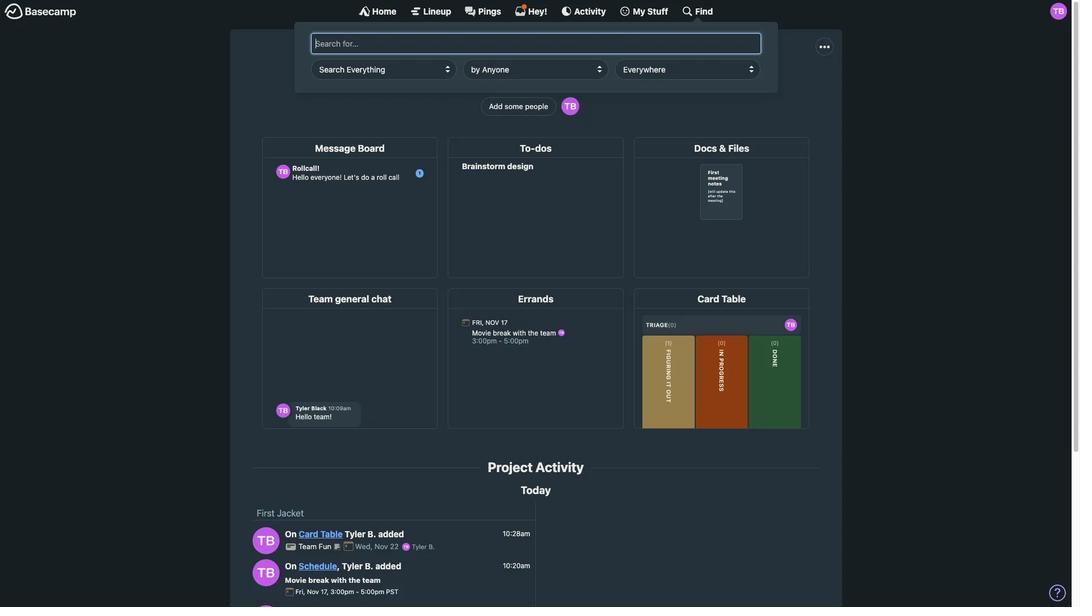 Task type: describe. For each thing, give the bounding box(es) containing it.
1 of from the left
[[439, 77, 448, 87]]

add some people
[[489, 102, 548, 111]]

movie break with the team link
[[285, 576, 381, 585]]

tyler b.
[[410, 544, 435, 551]]

10:20am element
[[503, 562, 530, 570]]

on schedule ,       tyler b. added
[[285, 562, 401, 572]]

strips
[[605, 77, 628, 87]]

fri,
[[295, 589, 305, 596]]

switch accounts image
[[5, 3, 77, 20]]

a
[[678, 77, 683, 87]]

fun
[[319, 542, 331, 551]]

-
[[356, 589, 359, 596]]

project
[[488, 460, 533, 475]]

stuff
[[647, 6, 668, 16]]

thinking
[[527, 77, 560, 87]]

first jacket
[[257, 509, 304, 519]]

,
[[337, 562, 340, 572]]

today
[[521, 484, 551, 497]]

1 vertical spatial b.
[[429, 544, 435, 551]]

my
[[633, 6, 645, 16]]

jacket for first jacket
[[277, 509, 304, 519]]

tyler black image for on schedule ,       tyler b. added
[[252, 560, 279, 587]]

card table link
[[299, 530, 343, 540]]

some
[[505, 102, 523, 111]]

team
[[298, 542, 317, 551]]

wed,
[[355, 542, 373, 551]]

rabits
[[562, 77, 585, 87]]

schedule
[[299, 562, 337, 572]]

pings
[[478, 6, 501, 16]]

table
[[320, 530, 343, 540]]

added for tyler b. added
[[378, 530, 404, 540]]

added for ,       tyler b. added
[[375, 562, 401, 572]]

find
[[695, 6, 713, 16]]

tyler black image right 22
[[402, 543, 410, 551]]

first for first jacket
[[257, 509, 275, 519]]

1 horizontal spatial the
[[379, 77, 392, 87]]

on for on card table tyler b. added
[[285, 530, 297, 540]]

let's
[[329, 77, 348, 87]]

people
[[525, 102, 548, 111]]

jacket
[[413, 77, 437, 87]]

on card table tyler b. added
[[285, 530, 404, 540]]

the inside movie break with the team fri, nov 17, 3:00pm -     5:00pm pst
[[349, 576, 360, 585]]

project activity
[[488, 460, 584, 475]]

5:00pm
[[361, 589, 384, 596]]

home link
[[359, 6, 396, 17]]

my stuff
[[633, 6, 668, 16]]

first for first jacket let's create the first jacket of the company! i am thinking rabits and strips and colors! a lot of colors!
[[487, 52, 524, 73]]

lineup link
[[410, 6, 451, 17]]

1 vertical spatial tyler
[[412, 544, 427, 551]]

1 and from the left
[[587, 77, 603, 87]]

wed, nov 22
[[355, 542, 401, 551]]

i
[[508, 77, 510, 87]]

b. for ,       tyler b. added
[[365, 562, 373, 572]]



Task type: vqa. For each thing, say whether or not it's contained in the screenshot.
Jacket
yes



Task type: locate. For each thing, give the bounding box(es) containing it.
1 horizontal spatial jacket
[[528, 52, 585, 73]]

nov
[[375, 542, 388, 551], [307, 589, 319, 596]]

colors! left a
[[648, 77, 675, 87]]

2 on from the top
[[285, 562, 297, 572]]

tyler black image inside main element
[[1050, 3, 1067, 20]]

tyler black image
[[252, 527, 279, 554], [402, 543, 410, 551], [252, 560, 279, 587]]

0 vertical spatial jacket
[[528, 52, 585, 73]]

tyler black image
[[1050, 3, 1067, 20], [561, 98, 579, 116]]

create
[[351, 77, 377, 87]]

activity
[[574, 6, 606, 16], [536, 460, 584, 475]]

0 vertical spatial b.
[[368, 530, 376, 540]]

added down 22
[[375, 562, 401, 572]]

17,
[[321, 589, 329, 596]]

activity left my
[[574, 6, 606, 16]]

schedule link
[[299, 562, 337, 572]]

and
[[587, 77, 603, 87], [630, 77, 645, 87]]

tyler for tyler b. added
[[345, 530, 366, 540]]

nov left 17,
[[307, 589, 319, 596]]

0 horizontal spatial colors!
[[648, 77, 675, 87]]

nov left 22
[[375, 542, 388, 551]]

tyler right 22
[[412, 544, 427, 551]]

1 vertical spatial first
[[257, 509, 275, 519]]

colors! right lot
[[715, 77, 743, 87]]

lot
[[686, 77, 702, 87]]

tyler up wed,
[[345, 530, 366, 540]]

Search for… search field
[[311, 33, 761, 54]]

tyler black image left movie
[[252, 560, 279, 587]]

jacket
[[528, 52, 585, 73], [277, 509, 304, 519]]

0 horizontal spatial of
[[439, 77, 448, 87]]

the left company!
[[450, 77, 463, 87]]

tyler black image for on card table tyler b. added
[[252, 527, 279, 554]]

b. for tyler b. added
[[368, 530, 376, 540]]

2 horizontal spatial the
[[450, 77, 463, 87]]

activity link
[[561, 6, 606, 17]]

first inside first jacket let's create the first jacket of the company! i am thinking rabits and strips and colors! a lot of colors!
[[487, 52, 524, 73]]

nov inside movie break with the team fri, nov 17, 3:00pm -     5:00pm pst
[[307, 589, 319, 596]]

0 horizontal spatial tyler black image
[[561, 98, 579, 116]]

pings button
[[465, 6, 501, 17]]

jacket for first jacket let's create the first jacket of the company! i am thinking rabits and strips and colors! a lot of colors!
[[528, 52, 585, 73]]

add
[[489, 102, 503, 111]]

movie break with the team fri, nov 17, 3:00pm -     5:00pm pst
[[285, 576, 398, 596]]

0 horizontal spatial the
[[349, 576, 360, 585]]

find button
[[682, 6, 713, 17]]

0 vertical spatial tyler black image
[[1050, 3, 1067, 20]]

1 vertical spatial tyler black image
[[561, 98, 579, 116]]

movie
[[285, 576, 306, 585]]

1 horizontal spatial nov
[[375, 542, 388, 551]]

b. right 22
[[429, 544, 435, 551]]

0 vertical spatial tyler
[[345, 530, 366, 540]]

tyler for ,       tyler b. added
[[342, 562, 363, 572]]

2 and from the left
[[630, 77, 645, 87]]

1 horizontal spatial and
[[630, 77, 645, 87]]

main element
[[0, 0, 1072, 93]]

of right jacket
[[439, 77, 448, 87]]

0 vertical spatial on
[[285, 530, 297, 540]]

my stuff button
[[619, 6, 668, 17]]

0 vertical spatial nov
[[375, 542, 388, 551]]

first jacket link
[[257, 509, 304, 519]]

0 horizontal spatial jacket
[[277, 509, 304, 519]]

0 vertical spatial first
[[487, 52, 524, 73]]

on left card
[[285, 530, 297, 540]]

0 horizontal spatial nov
[[307, 589, 319, 596]]

b. up team
[[365, 562, 373, 572]]

1 horizontal spatial tyler black image
[[1050, 3, 1067, 20]]

10:20am
[[503, 562, 530, 570]]

1 colors! from the left
[[648, 77, 675, 87]]

0 horizontal spatial first
[[257, 509, 275, 519]]

activity inside activity link
[[574, 6, 606, 16]]

0 horizontal spatial and
[[587, 77, 603, 87]]

3:00pm
[[330, 589, 354, 596]]

company!
[[465, 77, 505, 87]]

first jacket let's create the first jacket of the company! i am thinking rabits and strips and colors! a lot of colors!
[[329, 52, 743, 87]]

card
[[299, 530, 318, 540]]

22
[[390, 542, 399, 551]]

jacket up card
[[277, 509, 304, 519]]

1 horizontal spatial colors!
[[715, 77, 743, 87]]

on
[[285, 530, 297, 540], [285, 562, 297, 572]]

10:28am
[[503, 530, 530, 538]]

0 vertical spatial activity
[[574, 6, 606, 16]]

tyler right ,
[[342, 562, 363, 572]]

with
[[331, 576, 347, 585]]

2 vertical spatial tyler
[[342, 562, 363, 572]]

on for on schedule ,       tyler b. added
[[285, 562, 297, 572]]

lineup
[[423, 6, 451, 16]]

team fun
[[298, 542, 333, 551]]

tyler
[[345, 530, 366, 540], [412, 544, 427, 551], [342, 562, 363, 572]]

team
[[362, 576, 381, 585]]

1 horizontal spatial of
[[705, 77, 713, 87]]

hey!
[[528, 6, 547, 16]]

jacket up thinking on the top
[[528, 52, 585, 73]]

tyler black image down the first jacket link
[[252, 527, 279, 554]]

2 vertical spatial b.
[[365, 562, 373, 572]]

and left strips
[[587, 77, 603, 87]]

home
[[372, 6, 396, 16]]

first
[[487, 52, 524, 73], [257, 509, 275, 519]]

break
[[308, 576, 329, 585]]

am
[[512, 77, 525, 87]]

2 colors! from the left
[[715, 77, 743, 87]]

colors!
[[648, 77, 675, 87], [715, 77, 743, 87]]

of right lot
[[705, 77, 713, 87]]

jacket inside first jacket let's create the first jacket of the company! i am thinking rabits and strips and colors! a lot of colors!
[[528, 52, 585, 73]]

activity up today
[[536, 460, 584, 475]]

1 horizontal spatial first
[[487, 52, 524, 73]]

hey! button
[[515, 4, 547, 17]]

1 vertical spatial added
[[375, 562, 401, 572]]

b. up wed, nov 22
[[368, 530, 376, 540]]

1 vertical spatial on
[[285, 562, 297, 572]]

2 of from the left
[[705, 77, 713, 87]]

1 on from the top
[[285, 530, 297, 540]]

added
[[378, 530, 404, 540], [375, 562, 401, 572]]

0 vertical spatial added
[[378, 530, 404, 540]]

added up 22
[[378, 530, 404, 540]]

b.
[[368, 530, 376, 540], [429, 544, 435, 551], [365, 562, 373, 572]]

first
[[394, 77, 410, 87]]

and right strips
[[630, 77, 645, 87]]

pst
[[386, 589, 398, 596]]

1 vertical spatial jacket
[[277, 509, 304, 519]]

10:28am element
[[503, 530, 530, 538]]

the
[[379, 77, 392, 87], [450, 77, 463, 87], [349, 576, 360, 585]]

the up the -
[[349, 576, 360, 585]]

on up movie
[[285, 562, 297, 572]]

of
[[439, 77, 448, 87], [705, 77, 713, 87]]

add some people link
[[481, 97, 556, 116]]

1 vertical spatial activity
[[536, 460, 584, 475]]

the left the first
[[379, 77, 392, 87]]

1 vertical spatial nov
[[307, 589, 319, 596]]



